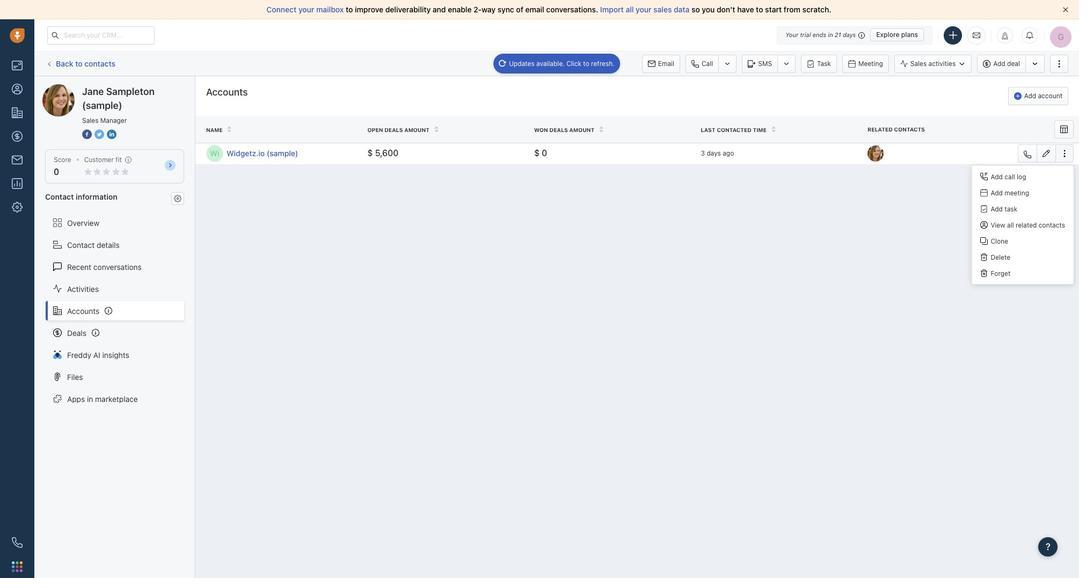 Task type: locate. For each thing, give the bounding box(es) containing it.
0 horizontal spatial sales
[[82, 117, 99, 125]]

0 horizontal spatial in
[[87, 395, 93, 404]]

1 horizontal spatial your
[[636, 5, 652, 14]]

accounts down the activities
[[67, 307, 100, 316]]

freshworks switcher image
[[12, 562, 23, 573]]

add task
[[991, 205, 1018, 213]]

1 vertical spatial accounts
[[67, 307, 100, 316]]

improve
[[355, 5, 384, 14]]

0 for $ 0
[[542, 149, 548, 158]]

connect
[[267, 5, 297, 14]]

won deals amount
[[535, 127, 595, 133]]

0 button
[[54, 167, 59, 177]]

deals right the won
[[550, 127, 568, 133]]

available.
[[537, 59, 565, 67]]

contact up recent
[[67, 240, 95, 250]]

amount for won deals amount
[[570, 127, 595, 133]]

close image
[[1064, 7, 1069, 12]]

days right 3
[[707, 149, 721, 158]]

contacts inside back to contacts link
[[85, 59, 116, 68]]

2 deals from the left
[[550, 127, 568, 133]]

2 $ from the left
[[535, 149, 540, 158]]

add for add task
[[991, 205, 1004, 213]]

$ 0
[[535, 149, 548, 158]]

(sample) for jane sampleton (sample)
[[122, 84, 152, 93]]

0 vertical spatial accounts
[[206, 87, 248, 98]]

(sample)
[[122, 84, 152, 93], [82, 100, 122, 111], [267, 149, 298, 158]]

what's new image
[[1002, 32, 1010, 39]]

add meeting
[[991, 189, 1030, 197]]

add for add call log
[[991, 173, 1004, 181]]

(sample) right the widgetz.io
[[267, 149, 298, 158]]

explore
[[877, 31, 900, 39]]

data
[[674, 5, 690, 14]]

add left account
[[1025, 92, 1037, 100]]

sampleton up the manager
[[106, 86, 155, 97]]

0 down score
[[54, 167, 59, 177]]

0 horizontal spatial 0
[[54, 167, 59, 177]]

time
[[753, 127, 767, 133]]

2 your from the left
[[636, 5, 652, 14]]

deals for open
[[385, 127, 403, 133]]

sales up the facebook circled "icon"
[[82, 117, 99, 125]]

contacts
[[85, 59, 116, 68], [895, 126, 926, 133], [1040, 221, 1066, 229]]

add call log
[[991, 173, 1027, 181]]

1 your from the left
[[299, 5, 315, 14]]

of
[[517, 5, 524, 14]]

0 horizontal spatial jane
[[64, 84, 80, 93]]

in right the apps
[[87, 395, 93, 404]]

all right the 'view' at the top right of page
[[1008, 221, 1015, 229]]

$ 5,600
[[368, 149, 399, 158]]

2 amount from the left
[[570, 127, 595, 133]]

last
[[701, 127, 716, 133]]

call link
[[686, 55, 719, 73]]

to right 'mailbox'
[[346, 5, 353, 14]]

0 down the won
[[542, 149, 548, 158]]

wi button
[[206, 145, 224, 162]]

1 vertical spatial contact
[[67, 240, 95, 250]]

1 horizontal spatial sales
[[911, 60, 927, 68]]

view
[[991, 221, 1006, 229]]

contact down 0 button
[[45, 192, 74, 202]]

activities
[[929, 60, 956, 68]]

1 vertical spatial sales
[[82, 117, 99, 125]]

jane down back
[[64, 84, 80, 93]]

add up add task
[[991, 189, 1004, 197]]

sampleton inside jane sampleton (sample) sales manager
[[106, 86, 155, 97]]

1 vertical spatial 0
[[54, 167, 59, 177]]

1 $ from the left
[[368, 149, 373, 158]]

1 vertical spatial all
[[1008, 221, 1015, 229]]

sampleton for jane sampleton (sample) sales manager
[[106, 86, 155, 97]]

add left call
[[991, 173, 1004, 181]]

1 horizontal spatial $
[[535, 149, 540, 158]]

0 horizontal spatial all
[[626, 5, 634, 14]]

jane inside jane sampleton (sample) sales manager
[[82, 86, 104, 97]]

0 inside score 0
[[54, 167, 59, 177]]

1 horizontal spatial contacts
[[895, 126, 926, 133]]

phone element
[[6, 532, 28, 554]]

sales
[[911, 60, 927, 68], [82, 117, 99, 125]]

deals right open
[[385, 127, 403, 133]]

ends
[[813, 31, 827, 38]]

0 vertical spatial contact
[[45, 192, 74, 202]]

widgetz.io
[[227, 149, 265, 158]]

amount for open deals amount
[[405, 127, 430, 133]]

task
[[818, 59, 832, 67]]

call
[[702, 59, 714, 67]]

1 vertical spatial in
[[87, 395, 93, 404]]

amount
[[405, 127, 430, 133], [570, 127, 595, 133]]

accounts up name
[[206, 87, 248, 98]]

5,600
[[375, 149, 399, 158]]

freddy ai insights
[[67, 351, 129, 360]]

2 vertical spatial (sample)
[[267, 149, 298, 158]]

add left task
[[991, 205, 1004, 213]]

2 vertical spatial contacts
[[1040, 221, 1066, 229]]

updates available. click to refresh.
[[509, 59, 615, 67]]

your left 'mailbox'
[[299, 5, 315, 14]]

to inside "link"
[[584, 59, 590, 67]]

to left start
[[757, 5, 764, 14]]

task button
[[802, 55, 838, 73]]

1 amount from the left
[[405, 127, 430, 133]]

back to contacts link
[[45, 55, 116, 72]]

1 horizontal spatial deals
[[550, 127, 568, 133]]

add for add deal
[[994, 60, 1006, 68]]

all
[[626, 5, 634, 14], [1008, 221, 1015, 229]]

amount right the won
[[570, 127, 595, 133]]

0 horizontal spatial days
[[707, 149, 721, 158]]

to right click
[[584, 59, 590, 67]]

in left 21
[[829, 31, 834, 38]]

open
[[368, 127, 383, 133]]

days right 21
[[843, 31, 857, 38]]

1 horizontal spatial in
[[829, 31, 834, 38]]

sales
[[654, 5, 672, 14]]

0 horizontal spatial $
[[368, 149, 373, 158]]

contact details
[[67, 240, 120, 250]]

customer fit
[[84, 156, 122, 164]]

activities
[[67, 285, 99, 294]]

all right import
[[626, 5, 634, 14]]

click
[[567, 59, 582, 67]]

0 horizontal spatial deals
[[385, 127, 403, 133]]

3
[[701, 149, 705, 158]]

0 vertical spatial sales
[[911, 60, 927, 68]]

sampleton down back to contacts
[[83, 84, 120, 93]]

sales activities button
[[895, 55, 978, 73], [895, 55, 973, 73]]

1 deals from the left
[[385, 127, 403, 133]]

conversations.
[[547, 5, 599, 14]]

widgetz.io (sample) link
[[227, 148, 357, 159]]

0 vertical spatial days
[[843, 31, 857, 38]]

1 horizontal spatial 0
[[542, 149, 548, 158]]

(sample) inside jane sampleton (sample) sales manager
[[82, 100, 122, 111]]

mailbox
[[316, 5, 344, 14]]

way
[[482, 5, 496, 14]]

back to contacts
[[56, 59, 116, 68]]

1 horizontal spatial jane
[[82, 86, 104, 97]]

information
[[76, 192, 118, 202]]

your left sales
[[636, 5, 652, 14]]

enable
[[448, 5, 472, 14]]

(sample) down jane sampleton (sample)
[[82, 100, 122, 111]]

add left deal
[[994, 60, 1006, 68]]

1 horizontal spatial amount
[[570, 127, 595, 133]]

1 vertical spatial (sample)
[[82, 100, 122, 111]]

email
[[526, 5, 545, 14]]

1 vertical spatial contacts
[[895, 126, 926, 133]]

trial
[[801, 31, 812, 38]]

email
[[659, 59, 675, 67]]

0 horizontal spatial your
[[299, 5, 315, 14]]

amount right open
[[405, 127, 430, 133]]

accounts
[[206, 87, 248, 98], [67, 307, 100, 316]]

0 vertical spatial (sample)
[[122, 84, 152, 93]]

$ down the won
[[535, 149, 540, 158]]

0 horizontal spatial amount
[[405, 127, 430, 133]]

0
[[542, 149, 548, 158], [54, 167, 59, 177]]

ago
[[723, 149, 735, 158]]

1 horizontal spatial accounts
[[206, 87, 248, 98]]

fit
[[116, 156, 122, 164]]

task
[[1005, 205, 1018, 213]]

0 vertical spatial contacts
[[85, 59, 116, 68]]

sales left activities
[[911, 60, 927, 68]]

$ left 5,600
[[368, 149, 373, 158]]

add deal button
[[978, 55, 1026, 73]]

add
[[994, 60, 1006, 68], [1025, 92, 1037, 100], [991, 173, 1004, 181], [991, 189, 1004, 197], [991, 205, 1004, 213]]

0 horizontal spatial accounts
[[67, 307, 100, 316]]

(sample) up the manager
[[122, 84, 152, 93]]

0 vertical spatial 0
[[542, 149, 548, 158]]

jane down back to contacts
[[82, 86, 104, 97]]

0 horizontal spatial contacts
[[85, 59, 116, 68]]

deals
[[385, 127, 403, 133], [550, 127, 568, 133]]



Task type: describe. For each thing, give the bounding box(es) containing it.
widgetz.io (sample)
[[227, 149, 298, 158]]

start
[[766, 5, 782, 14]]

insights
[[102, 351, 129, 360]]

add deal
[[994, 60, 1021, 68]]

phone image
[[12, 538, 23, 549]]

mng settings image
[[174, 195, 182, 202]]

you
[[702, 5, 715, 14]]

so
[[692, 5, 700, 14]]

deal
[[1008, 60, 1021, 68]]

send email image
[[974, 31, 981, 40]]

plans
[[902, 31, 919, 39]]

open deals amount
[[368, 127, 430, 133]]

0 vertical spatial in
[[829, 31, 834, 38]]

wi
[[210, 149, 220, 158]]

have
[[738, 5, 755, 14]]

sampleton for jane sampleton (sample)
[[83, 84, 120, 93]]

customer
[[84, 156, 114, 164]]

updates available. click to refresh. link
[[494, 53, 620, 73]]

contact for contact details
[[67, 240, 95, 250]]

overview
[[67, 218, 100, 228]]

1 horizontal spatial days
[[843, 31, 857, 38]]

0 for score 0
[[54, 167, 59, 177]]

jane sampleton (sample)
[[64, 84, 152, 93]]

don't
[[717, 5, 736, 14]]

apps
[[67, 395, 85, 404]]

linkedin circled image
[[107, 129, 117, 140]]

score 0
[[54, 156, 71, 177]]

jane for jane sampleton (sample) sales manager
[[82, 86, 104, 97]]

recent
[[67, 262, 91, 272]]

view all related contacts
[[991, 221, 1066, 229]]

facebook circled image
[[82, 129, 92, 140]]

add for add account
[[1025, 92, 1037, 100]]

refresh.
[[592, 59, 615, 67]]

(sample) for jane sampleton (sample) sales manager
[[82, 100, 122, 111]]

last contacted time
[[701, 127, 767, 133]]

apps in marketplace
[[67, 395, 138, 404]]

recent conversations
[[67, 262, 142, 272]]

add for add meeting
[[991, 189, 1004, 197]]

meeting
[[859, 59, 884, 67]]

account
[[1039, 92, 1063, 100]]

deals for won
[[550, 127, 568, 133]]

to right back
[[75, 59, 83, 68]]

add account button
[[1009, 87, 1069, 105]]

import
[[601, 5, 624, 14]]

won
[[535, 127, 548, 133]]

back
[[56, 59, 73, 68]]

delete
[[991, 253, 1011, 261]]

jane for jane sampleton (sample)
[[64, 84, 80, 93]]

1 horizontal spatial all
[[1008, 221, 1015, 229]]

related
[[868, 126, 893, 133]]

clone
[[991, 237, 1009, 245]]

2-
[[474, 5, 482, 14]]

Search your CRM... text field
[[47, 26, 155, 44]]

meeting button
[[843, 55, 890, 73]]

name
[[206, 127, 223, 133]]

$ for $ 0
[[535, 149, 540, 158]]

connect your mailbox to improve deliverability and enable 2-way sync of email conversations. import all your sales data so you don't have to start from scratch.
[[267, 5, 832, 14]]

manager
[[100, 117, 127, 125]]

3 days ago
[[701, 149, 735, 158]]

your trial ends in 21 days
[[786, 31, 857, 38]]

jane sampleton (sample) sales manager
[[82, 86, 155, 125]]

updates
[[509, 59, 535, 67]]

add account
[[1025, 92, 1063, 100]]

your
[[786, 31, 799, 38]]

twitter circled image
[[95, 129, 104, 140]]

contacted
[[717, 127, 752, 133]]

call
[[1005, 173, 1016, 181]]

and
[[433, 5, 446, 14]]

contact for contact information
[[45, 192, 74, 202]]

score
[[54, 156, 71, 164]]

files
[[67, 373, 83, 382]]

explore plans link
[[871, 28, 925, 41]]

marketplace
[[95, 395, 138, 404]]

sync
[[498, 5, 515, 14]]

0 vertical spatial all
[[626, 5, 634, 14]]

related
[[1017, 221, 1038, 229]]

scratch.
[[803, 5, 832, 14]]

forget
[[991, 270, 1011, 278]]

related contacts
[[868, 126, 926, 133]]

conversations
[[93, 262, 142, 272]]

deals
[[67, 329, 87, 338]]

sales inside jane sampleton (sample) sales manager
[[82, 117, 99, 125]]

sms button
[[743, 55, 778, 73]]

2 horizontal spatial contacts
[[1040, 221, 1066, 229]]

1 vertical spatial days
[[707, 149, 721, 158]]

freddy
[[67, 351, 91, 360]]

email button
[[642, 55, 681, 73]]

$ for $ 5,600
[[368, 149, 373, 158]]

sms
[[759, 59, 773, 67]]

21
[[835, 31, 842, 38]]

contact information
[[45, 192, 118, 202]]

call button
[[686, 55, 719, 73]]

ai
[[93, 351, 100, 360]]



Task type: vqa. For each thing, say whether or not it's contained in the screenshot.
Allow users to mark this activity as completed Allow
no



